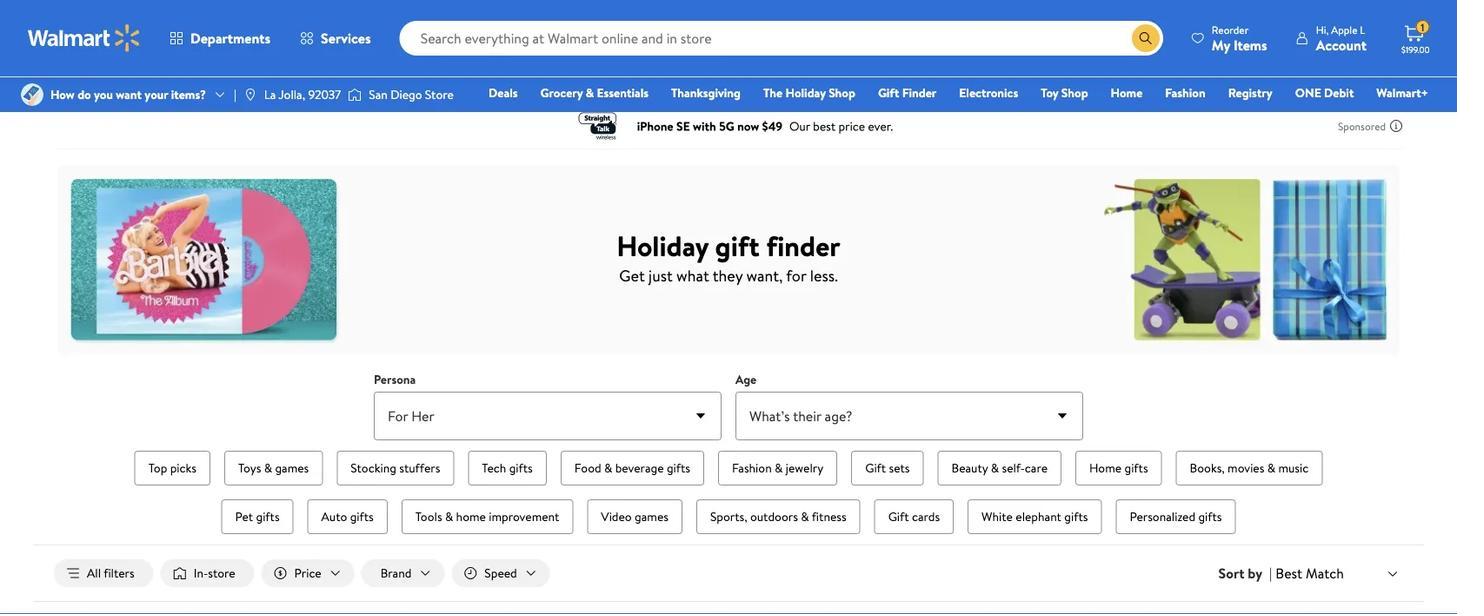 Task type: describe. For each thing, give the bounding box(es) containing it.
0 horizontal spatial registry
[[94, 70, 137, 87]]

auto gifts list item
[[304, 496, 391, 538]]

fashion for fashion
[[1165, 84, 1206, 101]]

cards
[[912, 509, 940, 526]]

best
[[1276, 564, 1303, 583]]

sports, outdoors & fitness list item
[[693, 496, 864, 538]]

all filters
[[87, 565, 135, 582]]

1 vertical spatial games
[[635, 509, 669, 526]]

holiday inside holiday gift finder get just what they want, for less.
[[617, 226, 709, 265]]

tools & home improvement button
[[401, 500, 573, 535]]

gifts for pet gifts
[[256, 509, 280, 526]]

$199.00
[[1402, 43, 1430, 55]]

gift sets list item
[[848, 448, 927, 490]]

gift sets
[[865, 460, 910, 477]]

stocking stuffers list item
[[333, 448, 458, 490]]

& left music at the right bottom
[[1268, 460, 1276, 477]]

how do you want your items?
[[50, 86, 206, 103]]

gift cards button
[[874, 500, 954, 535]]

ideas
[[180, 70, 207, 87]]

home gifts list item
[[1072, 448, 1166, 490]]

thanksgiving
[[671, 84, 741, 101]]

beauty
[[952, 460, 988, 477]]

gift sets button
[[851, 451, 924, 486]]

& for beauty & self-care
[[991, 460, 999, 477]]

self-
[[1002, 460, 1025, 477]]

video games list item
[[584, 496, 686, 538]]

Search search field
[[400, 21, 1163, 56]]

toy shop link
[[1033, 83, 1096, 102]]

departments button
[[155, 17, 285, 59]]

home
[[456, 509, 486, 526]]

my
[[1212, 35, 1230, 54]]

gifts & registry link
[[54, 70, 137, 87]]

beauty & self-care
[[952, 460, 1048, 477]]

pet gifts
[[235, 509, 280, 526]]

the
[[763, 84, 783, 101]]

92037
[[308, 86, 341, 103]]

home for home
[[1111, 84, 1143, 101]]

filters
[[104, 565, 135, 582]]

outdoors
[[750, 509, 798, 526]]

sort and filter section element
[[33, 546, 1424, 602]]

want,
[[746, 265, 783, 287]]

hi, apple l account
[[1316, 22, 1367, 54]]

Walmart Site-Wide search field
[[400, 21, 1163, 56]]

walmart image
[[28, 24, 141, 52]]

personalized gifts list item
[[1112, 496, 1240, 538]]

& for tools & home improvement
[[445, 509, 453, 526]]

fashion & jewelry
[[732, 460, 824, 477]]

& for food & beverage gifts
[[604, 460, 612, 477]]

movies
[[1228, 460, 1265, 477]]

get
[[619, 265, 645, 287]]

san diego store
[[369, 86, 454, 103]]

 image for san
[[348, 86, 362, 103]]

1 shop from the left
[[829, 84, 855, 101]]

essentials
[[597, 84, 649, 101]]

fashion link
[[1158, 83, 1214, 102]]

food & beverage gifts
[[575, 460, 690, 477]]

music
[[1279, 460, 1309, 477]]

fashion & jewelry list item
[[715, 448, 841, 490]]

the holiday shop link
[[756, 83, 863, 102]]

items
[[1234, 35, 1267, 54]]

video
[[601, 509, 632, 526]]

stocking stuffers
[[351, 460, 440, 477]]

speed
[[485, 565, 517, 582]]

sponsored
[[1338, 119, 1386, 133]]

tech gifts
[[482, 460, 533, 477]]

white
[[982, 509, 1013, 526]]

& left fitness
[[801, 509, 809, 526]]

1 horizontal spatial registry
[[1228, 84, 1273, 101]]

home for home gifts
[[1089, 460, 1122, 477]]

& for gifts & registry / gift ideas / gift finder
[[83, 70, 91, 87]]

beverage
[[615, 460, 664, 477]]

grocery & essentials
[[540, 84, 649, 101]]

tools
[[415, 509, 442, 526]]

departments
[[190, 29, 270, 48]]

gift cards
[[888, 509, 940, 526]]

gifts for home gifts
[[1125, 460, 1148, 477]]

gift for gift sets
[[865, 460, 886, 477]]

diego
[[391, 86, 422, 103]]

toy shop
[[1041, 84, 1088, 101]]

gift for gift finder
[[878, 84, 899, 101]]

electronics
[[959, 84, 1018, 101]]

account
[[1316, 35, 1367, 54]]

brand button
[[361, 560, 445, 588]]

debit
[[1324, 84, 1354, 101]]

home gifts
[[1089, 460, 1148, 477]]

how
[[50, 86, 75, 103]]

gift ideas link
[[156, 70, 207, 87]]

gift cards list item
[[871, 496, 957, 538]]

top picks button
[[135, 451, 210, 486]]

hi,
[[1316, 22, 1329, 37]]

walmart+ link
[[1369, 83, 1436, 102]]

1 horizontal spatial holiday
[[786, 84, 826, 101]]

food & beverage gifts list item
[[557, 448, 708, 490]]

apple
[[1331, 22, 1358, 37]]

search icon image
[[1139, 31, 1153, 45]]

l
[[1360, 22, 1365, 37]]

video games
[[601, 509, 669, 526]]

auto
[[321, 509, 347, 526]]

want
[[116, 86, 142, 103]]

fashion for fashion & jewelry
[[732, 460, 772, 477]]



Task type: locate. For each thing, give the bounding box(es) containing it.
registry right do
[[94, 70, 137, 87]]

1 vertical spatial holiday
[[617, 226, 709, 265]]

finder inside "link"
[[902, 84, 937, 101]]

&
[[83, 70, 91, 87], [586, 84, 594, 101], [264, 460, 272, 477], [604, 460, 612, 477], [775, 460, 783, 477], [991, 460, 999, 477], [1268, 460, 1276, 477], [445, 509, 453, 526], [801, 509, 809, 526]]

1 vertical spatial home
[[1089, 460, 1122, 477]]

1 horizontal spatial fashion
[[1165, 84, 1206, 101]]

2 shop from the left
[[1062, 84, 1088, 101]]

0 horizontal spatial /
[[144, 70, 149, 87]]

top picks
[[148, 460, 197, 477]]

in-store
[[194, 565, 235, 582]]

1 horizontal spatial  image
[[348, 86, 362, 103]]

0 horizontal spatial gift finder link
[[225, 70, 283, 87]]

fitness
[[812, 509, 847, 526]]

group containing top picks
[[96, 448, 1362, 538]]

gifts & registry / gift ideas / gift finder
[[54, 70, 283, 87]]

games
[[275, 460, 309, 477], [635, 509, 669, 526]]

1 horizontal spatial /
[[213, 70, 218, 87]]

toys & games list item
[[221, 448, 326, 490]]

& right gifts
[[83, 70, 91, 87]]

san
[[369, 86, 388, 103]]

shop left gift finder
[[829, 84, 855, 101]]

brand
[[381, 565, 412, 582]]

0 vertical spatial holiday
[[786, 84, 826, 101]]

reorder
[[1212, 22, 1249, 37]]

0 horizontal spatial fashion
[[732, 460, 772, 477]]

one
[[1295, 84, 1321, 101]]

walmart+
[[1377, 84, 1429, 101]]

stocking stuffers button
[[337, 451, 454, 486]]

books, movies & music
[[1190, 460, 1309, 477]]

gift finder
[[878, 84, 937, 101]]

gift inside button
[[865, 460, 886, 477]]

la
[[264, 86, 276, 103]]

0 horizontal spatial |
[[234, 86, 236, 103]]

gift
[[156, 70, 177, 87], [225, 70, 246, 87], [878, 84, 899, 101], [865, 460, 886, 477], [888, 509, 909, 526]]

deals link
[[481, 83, 526, 102]]

in-store button
[[161, 560, 254, 588]]

finder left electronics link at the top right of the page
[[902, 84, 937, 101]]

reorder my items
[[1212, 22, 1267, 54]]

speed button
[[452, 560, 550, 588]]

0 horizontal spatial holiday
[[617, 226, 709, 265]]

picks
[[170, 460, 197, 477]]

0 horizontal spatial shop
[[829, 84, 855, 101]]

gifts
[[509, 460, 533, 477], [667, 460, 690, 477], [1125, 460, 1148, 477], [256, 509, 280, 526], [350, 509, 374, 526], [1065, 509, 1088, 526], [1199, 509, 1222, 526]]

the holiday shop
[[763, 84, 855, 101]]

 image left la
[[243, 88, 257, 102]]

gift inside "button"
[[888, 509, 909, 526]]

& for toys & games
[[264, 460, 272, 477]]

0 vertical spatial fashion
[[1165, 84, 1206, 101]]

gifts for tech gifts
[[509, 460, 533, 477]]

books, movies & music list item
[[1173, 448, 1326, 490]]

fashion & jewelry button
[[718, 451, 837, 486]]

white elephant gifts button
[[968, 500, 1102, 535]]

home link
[[1103, 83, 1151, 102]]

pet gifts button
[[221, 500, 294, 535]]

match
[[1306, 564, 1344, 583]]

grocery & essentials link
[[533, 83, 657, 102]]

gifts right beverage
[[667, 460, 690, 477]]

white elephant gifts
[[982, 509, 1088, 526]]

& left self-
[[991, 460, 999, 477]]

& for grocery & essentials
[[586, 84, 594, 101]]

la jolla, 92037
[[264, 86, 341, 103]]

| left la
[[234, 86, 236, 103]]

/ right want
[[144, 70, 149, 87]]

tech gifts button
[[468, 451, 547, 486]]

1 / from the left
[[144, 70, 149, 87]]

one debit link
[[1288, 83, 1362, 102]]

& for fashion & jewelry
[[775, 460, 783, 477]]

home inside button
[[1089, 460, 1122, 477]]

/ right ideas
[[213, 70, 218, 87]]

 image
[[348, 86, 362, 103], [243, 88, 257, 102]]

1 horizontal spatial gift finder link
[[870, 83, 945, 102]]

 image for la
[[243, 88, 257, 102]]

grocery
[[540, 84, 583, 101]]

jolla,
[[278, 86, 305, 103]]

sports, outdoors & fitness
[[710, 509, 847, 526]]

| right by
[[1270, 564, 1272, 583]]

for
[[786, 265, 806, 287]]

gifts for personalized gifts
[[1199, 509, 1222, 526]]

games right toys
[[275, 460, 309, 477]]

gifts inside 'list item'
[[667, 460, 690, 477]]

& inside 'list item'
[[604, 460, 612, 477]]

home right care
[[1089, 460, 1122, 477]]

tech gifts list item
[[465, 448, 550, 490]]

beauty & self-care list item
[[934, 448, 1065, 490]]

stuffers
[[399, 460, 440, 477]]

& right toys
[[264, 460, 272, 477]]

group
[[96, 448, 1362, 538]]

gifts inside button
[[350, 509, 374, 526]]

services button
[[285, 17, 386, 59]]

gift left la
[[225, 70, 246, 87]]

1 horizontal spatial shop
[[1062, 84, 1088, 101]]

gift right the holiday shop link at the top of the page
[[878, 84, 899, 101]]

finder down departments
[[249, 70, 283, 87]]

0 vertical spatial home
[[1111, 84, 1143, 101]]

gifts right "pet"
[[256, 509, 280, 526]]

0 vertical spatial games
[[275, 460, 309, 477]]

thanksgiving link
[[663, 83, 749, 102]]

persona
[[374, 371, 416, 388]]

shop right toy
[[1062, 84, 1088, 101]]

toy
[[1041, 84, 1059, 101]]

care
[[1025, 460, 1048, 477]]

1 vertical spatial |
[[1270, 564, 1272, 583]]

gifts for auto gifts
[[350, 509, 374, 526]]

gift finder link left electronics link at the top right of the page
[[870, 83, 945, 102]]

books,
[[1190, 460, 1225, 477]]

1 horizontal spatial games
[[635, 509, 669, 526]]

gifts right elephant
[[1065, 509, 1088, 526]]

fashion
[[1165, 84, 1206, 101], [732, 460, 772, 477]]

fashion left jewelry
[[732, 460, 772, 477]]

gift
[[715, 226, 760, 265]]

by
[[1248, 564, 1263, 583]]

items?
[[171, 86, 206, 103]]

fashion right home link
[[1165, 84, 1206, 101]]

1 horizontal spatial finder
[[902, 84, 937, 101]]

0 horizontal spatial  image
[[243, 88, 257, 102]]

1
[[1421, 20, 1425, 35]]

1 horizontal spatial |
[[1270, 564, 1272, 583]]

your
[[145, 86, 168, 103]]

gifts
[[54, 70, 80, 87]]

| inside 'sort and filter section' element
[[1270, 564, 1272, 583]]

personalized gifts
[[1130, 509, 1222, 526]]

auto gifts button
[[307, 500, 388, 535]]

home
[[1111, 84, 1143, 101], [1089, 460, 1122, 477]]

tools & home improvement list item
[[398, 496, 577, 538]]

pet
[[235, 509, 253, 526]]

gift for gift cards
[[888, 509, 909, 526]]

registry link
[[1221, 83, 1281, 102]]

& right tools
[[445, 509, 453, 526]]

top picks list item
[[131, 448, 214, 490]]

gift left cards
[[888, 509, 909, 526]]

best match button
[[1272, 562, 1403, 585]]

they
[[713, 265, 743, 287]]

gifts up personalized
[[1125, 460, 1148, 477]]

holiday gift finder image
[[57, 166, 1400, 354]]

fashion inside button
[[732, 460, 772, 477]]

& right the food
[[604, 460, 612, 477]]

0 horizontal spatial games
[[275, 460, 309, 477]]

& right grocery
[[586, 84, 594, 101]]

all
[[87, 565, 101, 582]]

electronics link
[[951, 83, 1026, 102]]

holiday
[[786, 84, 826, 101], [617, 226, 709, 265]]

gift left ideas
[[156, 70, 177, 87]]

gift left sets
[[865, 460, 886, 477]]

gifts right personalized
[[1199, 509, 1222, 526]]

books, movies & music button
[[1176, 451, 1323, 486]]

games right video
[[635, 509, 669, 526]]

personalized
[[1130, 509, 1196, 526]]

1 vertical spatial fashion
[[732, 460, 772, 477]]

gifts right tech on the left of the page
[[509, 460, 533, 477]]

price button
[[261, 560, 354, 588]]

one debit
[[1295, 84, 1354, 101]]

best match
[[1276, 564, 1344, 583]]

gift finder link down departments
[[225, 70, 283, 87]]

& left jewelry
[[775, 460, 783, 477]]

gifts right auto
[[350, 509, 374, 526]]

registry down items
[[1228, 84, 1273, 101]]

 image
[[21, 83, 43, 106]]

 image left san
[[348, 86, 362, 103]]

store
[[425, 86, 454, 103]]

home down search icon
[[1111, 84, 1143, 101]]

elephant
[[1016, 509, 1062, 526]]

tools & home improvement
[[415, 509, 559, 526]]

personalized gifts button
[[1116, 500, 1236, 535]]

holiday gift finder get just what they want, for less.
[[617, 226, 841, 287]]

2 / from the left
[[213, 70, 218, 87]]

you
[[94, 86, 113, 103]]

0 horizontal spatial finder
[[249, 70, 283, 87]]

0 vertical spatial |
[[234, 86, 236, 103]]

white elephant gifts list item
[[964, 496, 1105, 538]]

in-
[[194, 565, 208, 582]]

registry
[[94, 70, 137, 87], [1228, 84, 1273, 101]]

tech
[[482, 460, 506, 477]]

sets
[[889, 460, 910, 477]]

pet gifts list item
[[218, 496, 297, 538]]



Task type: vqa. For each thing, say whether or not it's contained in the screenshot.
the "Supercenter"
no



